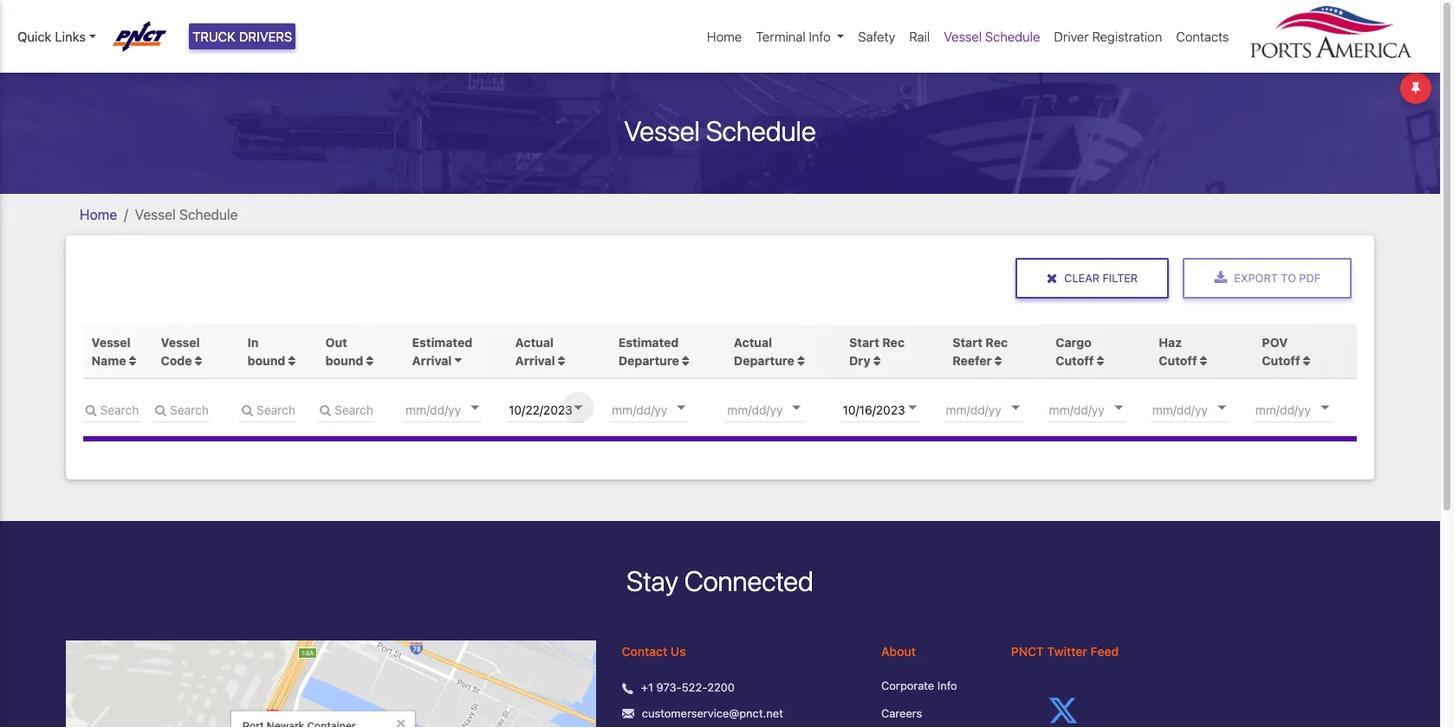 Task type: describe. For each thing, give the bounding box(es) containing it.
connected
[[684, 565, 814, 598]]

estimated arrival
[[412, 335, 472, 368]]

links
[[55, 29, 86, 44]]

actual for actual departure
[[734, 335, 772, 350]]

rec for start rec reefer
[[986, 335, 1008, 350]]

estimated departure
[[618, 335, 679, 368]]

rail link
[[902, 20, 937, 53]]

actual for actual arrival
[[515, 335, 554, 350]]

6 mm/dd/yy field from the left
[[1047, 397, 1151, 423]]

corporate
[[881, 680, 934, 693]]

name
[[91, 353, 126, 368]]

rail
[[909, 29, 930, 44]]

careers link
[[881, 706, 985, 723]]

contacts link
[[1169, 20, 1236, 53]]

dry
[[849, 353, 871, 368]]

corporate info
[[881, 680, 957, 693]]

rec for start rec dry
[[882, 335, 905, 350]]

estimated for arrival
[[412, 335, 472, 350]]

twitter
[[1047, 645, 1087, 660]]

terminal
[[756, 29, 806, 44]]

corporate info link
[[881, 679, 985, 696]]

5 mm/dd/yy field from the left
[[944, 397, 1048, 423]]

haz
[[1159, 335, 1182, 350]]

pov cutoff
[[1262, 335, 1300, 368]]

+1
[[641, 681, 653, 695]]

open calendar image for 6th mm/dd/yy field from the right
[[792, 406, 801, 411]]

out bound
[[325, 335, 366, 368]]

1 vertical spatial schedule
[[706, 114, 816, 147]]

truck drivers link
[[189, 23, 296, 50]]

cargo
[[1056, 335, 1092, 350]]

about
[[881, 645, 916, 660]]

clear filter button
[[1015, 258, 1169, 299]]

stay connected
[[627, 565, 814, 598]]

start rec dry
[[849, 335, 905, 368]]

start for reefer
[[952, 335, 983, 350]]

522-
[[682, 681, 707, 695]]

pnct twitter feed
[[1011, 645, 1119, 660]]

open calendar image for 8th mm/dd/yy field from the right
[[574, 406, 582, 411]]

actual departure
[[734, 335, 794, 368]]

feed
[[1090, 645, 1119, 660]]

973-
[[656, 681, 682, 695]]

drivers
[[239, 29, 292, 44]]

7 mm/dd/yy field from the left
[[1150, 397, 1254, 423]]

out
[[325, 335, 347, 350]]

departure for actual
[[734, 353, 794, 368]]

haz cutoff
[[1159, 335, 1197, 368]]

close image
[[1046, 272, 1057, 285]]

contact
[[622, 645, 667, 660]]

actual arrival
[[515, 335, 555, 368]]

2 mm/dd/yy field from the left
[[610, 397, 714, 423]]

contacts
[[1176, 29, 1229, 44]]

1 horizontal spatial vessel schedule
[[624, 114, 816, 147]]

truck drivers
[[192, 29, 292, 44]]

8 mm/dd/yy field from the left
[[1254, 397, 1358, 423]]

0 vertical spatial schedule
[[985, 29, 1040, 44]]

arrival for estimated arrival
[[412, 353, 452, 368]]

open calendar image for 4th mm/dd/yy field from the left
[[908, 406, 916, 411]]

bound for in
[[247, 353, 285, 368]]

quick
[[17, 29, 51, 44]]



Task type: vqa. For each thing, say whether or not it's contained in the screenshot.
OUT
yes



Task type: locate. For each thing, give the bounding box(es) containing it.
1 cutoff from the left
[[1056, 353, 1094, 368]]

1 arrival from the left
[[412, 353, 452, 368]]

schedule
[[985, 29, 1040, 44], [706, 114, 816, 147], [179, 207, 238, 222]]

contact us
[[622, 645, 686, 660]]

0 horizontal spatial cutoff
[[1056, 353, 1094, 368]]

1 horizontal spatial departure
[[734, 353, 794, 368]]

bound down in
[[247, 353, 285, 368]]

1 bound from the left
[[247, 353, 285, 368]]

start
[[849, 335, 879, 350], [952, 335, 983, 350]]

info for terminal info
[[809, 29, 831, 44]]

customerservice@pnct.net link
[[642, 706, 783, 723]]

start up reefer
[[952, 335, 983, 350]]

filter
[[1103, 272, 1138, 285]]

0 horizontal spatial open calendar image
[[677, 406, 686, 411]]

1 vertical spatial vessel schedule
[[624, 114, 816, 147]]

+1 973-522-2200 link
[[641, 680, 735, 697]]

2 vertical spatial vessel schedule
[[135, 207, 238, 222]]

estimated inside estimated departure
[[618, 335, 679, 350]]

actual inside actual arrival
[[515, 335, 554, 350]]

mm/dd/yy field
[[507, 397, 611, 423], [610, 397, 714, 423], [726, 397, 829, 423], [841, 397, 945, 423], [944, 397, 1048, 423], [1047, 397, 1151, 423], [1150, 397, 1254, 423], [1254, 397, 1358, 423]]

bound for out
[[325, 353, 363, 368]]

bound
[[247, 353, 285, 368], [325, 353, 363, 368]]

cutoff for haz
[[1159, 353, 1197, 368]]

mm/dd/yy field down haz cutoff
[[1150, 397, 1254, 423]]

cutoff
[[1056, 353, 1094, 368], [1159, 353, 1197, 368], [1262, 353, 1300, 368]]

us
[[671, 645, 686, 660]]

home
[[707, 29, 742, 44], [80, 207, 117, 222]]

code
[[161, 353, 192, 368]]

estimated for departure
[[618, 335, 679, 350]]

cargo cutoff
[[1056, 335, 1094, 368]]

1 horizontal spatial start
[[952, 335, 983, 350]]

start inside start rec reefer
[[952, 335, 983, 350]]

info inside 'link'
[[809, 29, 831, 44]]

3 mm/dd/yy field from the left
[[726, 397, 829, 423]]

stay
[[627, 565, 678, 598]]

start for dry
[[849, 335, 879, 350]]

1 departure from the left
[[618, 353, 679, 368]]

safety
[[858, 29, 895, 44]]

mm/dd/yy field down "actual departure"
[[726, 397, 829, 423]]

1 horizontal spatial info
[[937, 680, 957, 693]]

start inside start rec dry
[[849, 335, 879, 350]]

2 horizontal spatial schedule
[[985, 29, 1040, 44]]

0 horizontal spatial info
[[809, 29, 831, 44]]

vessel name
[[91, 335, 131, 368]]

0 horizontal spatial bound
[[247, 353, 285, 368]]

rec inside start rec dry
[[882, 335, 905, 350]]

home link
[[700, 20, 749, 53], [80, 207, 117, 222]]

driver
[[1054, 29, 1089, 44]]

arrival
[[412, 353, 452, 368], [515, 353, 555, 368]]

0 horizontal spatial schedule
[[179, 207, 238, 222]]

open calendar image for 7th mm/dd/yy field from the left
[[1217, 406, 1226, 411]]

info up the careers link
[[937, 680, 957, 693]]

0 horizontal spatial estimated
[[412, 335, 472, 350]]

safety link
[[851, 20, 902, 53]]

2 rec from the left
[[986, 335, 1008, 350]]

pov
[[1262, 335, 1288, 350]]

1 vertical spatial home
[[80, 207, 117, 222]]

cutoff down cargo
[[1056, 353, 1094, 368]]

0 horizontal spatial home
[[80, 207, 117, 222]]

open calendar image
[[677, 406, 686, 411], [908, 406, 916, 411], [1217, 406, 1226, 411]]

0 horizontal spatial vessel schedule
[[135, 207, 238, 222]]

0 horizontal spatial arrival
[[412, 353, 452, 368]]

mm/dd/yy field down estimated departure
[[610, 397, 714, 423]]

cutoff down pov
[[1262, 353, 1300, 368]]

1 horizontal spatial bound
[[325, 353, 363, 368]]

0 horizontal spatial rec
[[882, 335, 905, 350]]

1 open calendar image from the left
[[677, 406, 686, 411]]

1 rec from the left
[[882, 335, 905, 350]]

0 horizontal spatial start
[[849, 335, 879, 350]]

pnct
[[1011, 645, 1044, 660]]

0 vertical spatial info
[[809, 29, 831, 44]]

open calendar image for 2nd mm/dd/yy field from the left
[[677, 406, 686, 411]]

truck
[[192, 29, 236, 44]]

start rec reefer
[[952, 335, 1008, 368]]

in bound
[[247, 335, 288, 368]]

bound inside out bound
[[325, 353, 363, 368]]

2 cutoff from the left
[[1159, 353, 1197, 368]]

actual inside "actual departure"
[[734, 335, 772, 350]]

reefer
[[952, 353, 992, 368]]

estimated
[[412, 335, 472, 350], [618, 335, 679, 350]]

2 bound from the left
[[325, 353, 363, 368]]

+1 973-522-2200
[[641, 681, 735, 695]]

2 horizontal spatial open calendar image
[[1217, 406, 1226, 411]]

clear filter
[[1064, 272, 1138, 285]]

rec
[[882, 335, 905, 350], [986, 335, 1008, 350]]

0 vertical spatial home link
[[700, 20, 749, 53]]

2200
[[707, 681, 735, 695]]

info for corporate info
[[937, 680, 957, 693]]

in
[[247, 335, 259, 350]]

3 open calendar image from the left
[[1217, 406, 1226, 411]]

departure
[[618, 353, 679, 368], [734, 353, 794, 368]]

open calendar image
[[574, 406, 582, 411], [792, 406, 801, 411], [1011, 406, 1020, 411], [1114, 406, 1123, 411], [1320, 406, 1329, 411]]

careers
[[881, 707, 922, 721]]

departure for estimated
[[618, 353, 679, 368]]

mm/dd/yy field down cargo cutoff
[[1047, 397, 1151, 423]]

1 actual from the left
[[515, 335, 554, 350]]

1 start from the left
[[849, 335, 879, 350]]

2 horizontal spatial cutoff
[[1262, 353, 1300, 368]]

1 horizontal spatial home
[[707, 29, 742, 44]]

bound down out
[[325, 353, 363, 368]]

arrival inside the estimated arrival
[[412, 353, 452, 368]]

vessel schedule link
[[937, 20, 1047, 53]]

bound inside in bound
[[247, 353, 285, 368]]

1 mm/dd/yy field from the left
[[507, 397, 611, 423]]

0 vertical spatial home
[[707, 29, 742, 44]]

0 horizontal spatial home link
[[80, 207, 117, 222]]

driver registration link
[[1047, 20, 1169, 53]]

None field
[[83, 397, 140, 423], [152, 397, 210, 423], [239, 397, 296, 423], [317, 397, 374, 423], [83, 397, 140, 423], [152, 397, 210, 423], [239, 397, 296, 423], [317, 397, 374, 423]]

terminal info link
[[749, 20, 851, 53]]

2 open calendar image from the left
[[908, 406, 916, 411]]

vessel code
[[161, 335, 200, 368]]

5 open calendar image from the left
[[1320, 406, 1329, 411]]

1 estimated from the left
[[412, 335, 472, 350]]

quick links link
[[17, 27, 96, 46]]

rec inside start rec reefer
[[986, 335, 1008, 350]]

1 horizontal spatial actual
[[734, 335, 772, 350]]

clear
[[1064, 272, 1100, 285]]

2 actual from the left
[[734, 335, 772, 350]]

arrival for actual arrival
[[515, 353, 555, 368]]

1 horizontal spatial rec
[[986, 335, 1008, 350]]

vessel
[[944, 29, 982, 44], [624, 114, 700, 147], [135, 207, 176, 222], [91, 335, 131, 350], [161, 335, 200, 350]]

info
[[809, 29, 831, 44], [937, 680, 957, 693]]

1 horizontal spatial estimated
[[618, 335, 679, 350]]

mm/dd/yy field down the pov cutoff
[[1254, 397, 1358, 423]]

1 vertical spatial info
[[937, 680, 957, 693]]

open calendar image for third mm/dd/yy field from right
[[1114, 406, 1123, 411]]

4 mm/dd/yy field from the left
[[841, 397, 945, 423]]

2 horizontal spatial vessel schedule
[[944, 29, 1040, 44]]

2 estimated from the left
[[618, 335, 679, 350]]

vessel schedule
[[944, 29, 1040, 44], [624, 114, 816, 147], [135, 207, 238, 222]]

mm/dd/yy field down actual arrival
[[507, 397, 611, 423]]

2 departure from the left
[[734, 353, 794, 368]]

1 horizontal spatial open calendar image
[[908, 406, 916, 411]]

0 vertical spatial vessel schedule
[[944, 29, 1040, 44]]

1 open calendar image from the left
[[574, 406, 582, 411]]

1 horizontal spatial schedule
[[706, 114, 816, 147]]

cutoff for cargo
[[1056, 353, 1094, 368]]

3 cutoff from the left
[[1262, 353, 1300, 368]]

1 vertical spatial home link
[[80, 207, 117, 222]]

customerservice@pnct.net
[[642, 707, 783, 721]]

info right terminal
[[809, 29, 831, 44]]

cutoff down haz
[[1159, 353, 1197, 368]]

1 horizontal spatial cutoff
[[1159, 353, 1197, 368]]

2 start from the left
[[952, 335, 983, 350]]

mm/dd/yy field down dry
[[841, 397, 945, 423]]

2 arrival from the left
[[515, 353, 555, 368]]

0 horizontal spatial departure
[[618, 353, 679, 368]]

open calendar image for 5th mm/dd/yy field
[[1011, 406, 1020, 411]]

open calendar image for first mm/dd/yy field from right
[[1320, 406, 1329, 411]]

2 vertical spatial schedule
[[179, 207, 238, 222]]

1 horizontal spatial home link
[[700, 20, 749, 53]]

registration
[[1092, 29, 1162, 44]]

1 horizontal spatial arrival
[[515, 353, 555, 368]]

cutoff for pov
[[1262, 353, 1300, 368]]

3 open calendar image from the left
[[1011, 406, 1020, 411]]

2 open calendar image from the left
[[792, 406, 801, 411]]

driver registration
[[1054, 29, 1162, 44]]

0 horizontal spatial actual
[[515, 335, 554, 350]]

actual
[[515, 335, 554, 350], [734, 335, 772, 350]]

start up dry
[[849, 335, 879, 350]]

terminal info
[[756, 29, 831, 44]]

quick links
[[17, 29, 86, 44]]

mm/dd/yy field down reefer
[[944, 397, 1048, 423]]

4 open calendar image from the left
[[1114, 406, 1123, 411]]



